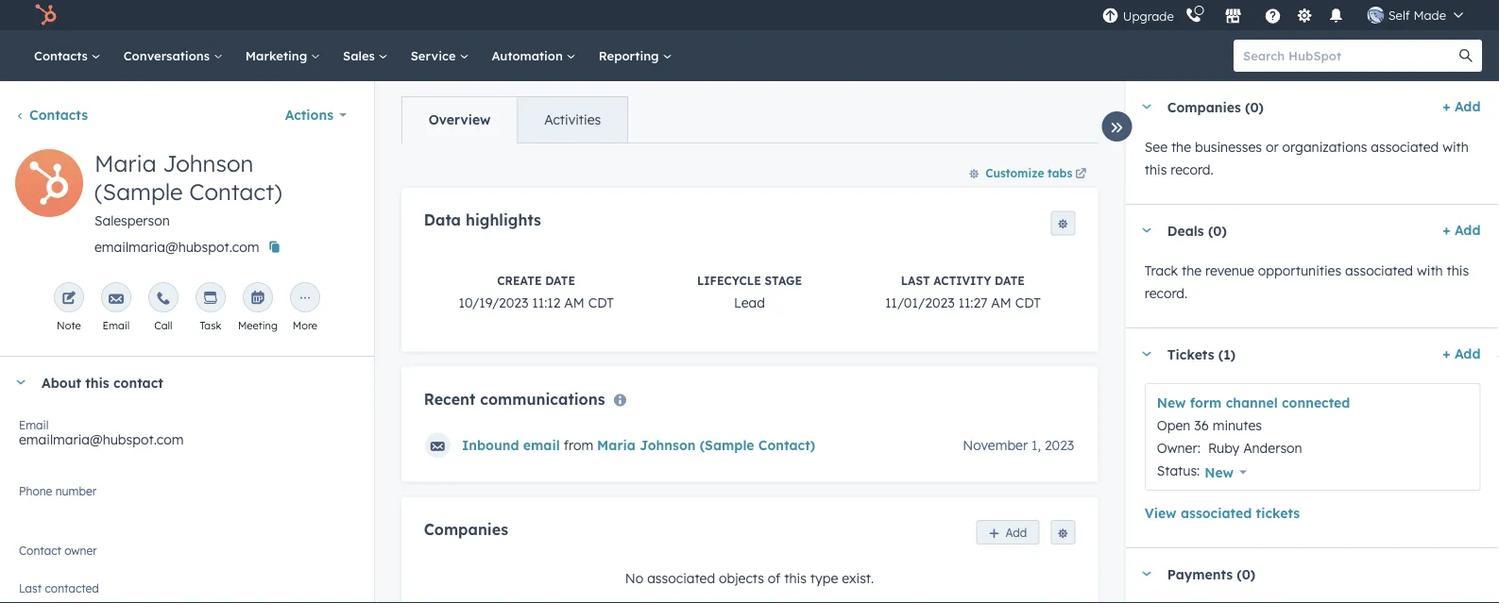 Task type: describe. For each thing, give the bounding box(es) containing it.
create
[[497, 273, 542, 287]]

organizations
[[1282, 139, 1367, 155]]

see the businesses or organizations associated with this record.
[[1144, 139, 1468, 178]]

sales
[[343, 48, 378, 63]]

marketplaces image
[[1225, 9, 1242, 26]]

contact) inside the maria johnson (sample contact) salesperson
[[189, 178, 282, 206]]

automation
[[492, 48, 567, 63]]

+ for with
[[1442, 98, 1450, 115]]

status:
[[1156, 463, 1200, 479]]

menu containing self made
[[1100, 0, 1476, 30]]

tickets (1)
[[1167, 346, 1235, 363]]

ruby
[[1208, 440, 1239, 457]]

november
[[963, 437, 1028, 454]]

help button
[[1257, 0, 1289, 30]]

call
[[154, 319, 172, 333]]

service
[[411, 48, 459, 63]]

deals (0)
[[1167, 222, 1226, 239]]

owner:
[[1156, 440, 1200, 457]]

upgrade image
[[1102, 8, 1119, 25]]

lead
[[734, 294, 765, 311]]

2023
[[1045, 437, 1074, 454]]

self made button
[[1356, 0, 1475, 30]]

call image
[[156, 292, 171, 307]]

revenue
[[1205, 263, 1254, 279]]

lifecycle stage lead
[[697, 273, 802, 311]]

maria inside the maria johnson (sample contact) salesperson
[[94, 149, 156, 178]]

from
[[564, 437, 593, 454]]

highlights
[[466, 211, 541, 230]]

cdt inside create date 10/19/2023 11:12 am cdt
[[588, 294, 614, 311]]

contacts inside contacts link
[[34, 48, 91, 63]]

inbound
[[462, 437, 519, 454]]

tickets (1) button
[[1125, 329, 1435, 380]]

Phone number text field
[[19, 481, 355, 519]]

companies for companies
[[424, 520, 508, 539]]

1 horizontal spatial no
[[625, 570, 644, 587]]

note
[[57, 319, 81, 333]]

associated left objects
[[647, 570, 715, 587]]

edit button
[[15, 149, 83, 224]]

last for last contacted
[[19, 581, 42, 596]]

anderson
[[1243, 440, 1302, 457]]

communications
[[480, 390, 605, 408]]

1 vertical spatial contacts link
[[15, 107, 88, 123]]

1 vertical spatial emailmaria@hubspot.com
[[19, 432, 184, 448]]

marketplaces button
[[1214, 0, 1253, 30]]

create date 10/19/2023 11:12 am cdt
[[459, 273, 614, 311]]

(1)
[[1218, 346, 1235, 363]]

customize tabs
[[985, 166, 1072, 180]]

objects
[[719, 570, 764, 587]]

sales link
[[332, 30, 399, 81]]

task image
[[203, 292, 218, 307]]

of
[[768, 570, 781, 587]]

with inside the see the businesses or organizations associated with this record.
[[1442, 139, 1468, 155]]

service link
[[399, 30, 480, 81]]

this inside track the revenue opportunities associated with this record.
[[1446, 263, 1469, 279]]

3 + add button from the top
[[1442, 343, 1480, 366]]

stage
[[765, 273, 802, 287]]

made
[[1414, 7, 1446, 23]]

calling icon image
[[1185, 7, 1202, 24]]

Last contacted text field
[[19, 592, 355, 604]]

meeting
[[238, 319, 278, 333]]

new form channel connected
[[1156, 395, 1350, 411]]

payments (0)
[[1167, 566, 1255, 583]]

this inside the see the businesses or organizations associated with this record.
[[1144, 162, 1166, 178]]

open 36 minutes owner: ruby anderson
[[1156, 418, 1302, 457]]

cdt inside last activity date 11/01/2023 11:27 am cdt
[[1015, 294, 1041, 311]]

task
[[200, 319, 221, 333]]

marketing
[[245, 48, 311, 63]]

phone
[[19, 484, 52, 498]]

contacted
[[45, 581, 99, 596]]

type
[[810, 570, 838, 587]]

self
[[1388, 7, 1410, 23]]

recent
[[424, 390, 475, 408]]

1 vertical spatial contacts
[[29, 107, 88, 123]]

data
[[424, 211, 461, 230]]

Search HubSpot search field
[[1234, 40, 1465, 72]]

companies (0) button
[[1125, 81, 1435, 132]]

new button
[[1200, 463, 1251, 482]]

upgrade
[[1123, 9, 1174, 24]]

new for new form channel connected
[[1156, 395, 1186, 411]]

record. inside track the revenue opportunities associated with this record.
[[1144, 285, 1187, 302]]

last for last activity date 11/01/2023 11:27 am cdt
[[901, 273, 930, 287]]

0 vertical spatial contacts link
[[23, 30, 112, 81]]

settings link
[[1293, 5, 1317, 25]]

more
[[293, 319, 317, 333]]

about
[[42, 374, 81, 391]]

about this contact button
[[0, 357, 355, 408]]

activities
[[544, 111, 601, 128]]

settings image
[[1296, 8, 1313, 25]]

open
[[1156, 418, 1190, 434]]

navigation containing overview
[[401, 96, 628, 144]]

notifications button
[[1320, 0, 1352, 30]]

deals
[[1167, 222, 1204, 239]]

opportunities
[[1258, 263, 1341, 279]]

view
[[1144, 505, 1176, 522]]

1 horizontal spatial maria
[[597, 437, 636, 454]]

phone number
[[19, 484, 97, 498]]

marketing link
[[234, 30, 332, 81]]

customize
[[985, 166, 1044, 180]]

customize tabs link
[[960, 158, 1098, 188]]

help image
[[1265, 9, 1282, 26]]

new for new
[[1204, 464, 1233, 481]]

add inside button
[[1006, 526, 1027, 540]]

email for email
[[102, 319, 130, 333]]

tabs
[[1048, 166, 1072, 180]]

10/19/2023
[[459, 294, 528, 311]]

actions
[[285, 107, 333, 123]]

hubspot image
[[34, 4, 57, 26]]

reporting link
[[587, 30, 683, 81]]

0 vertical spatial emailmaria@hubspot.com
[[94, 239, 259, 256]]

overview button
[[402, 97, 517, 143]]

new form channel connected link
[[1156, 395, 1350, 411]]

(0) for payments (0)
[[1236, 566, 1255, 583]]

1 vertical spatial contact)
[[758, 437, 815, 454]]

johnson inside the maria johnson (sample contact) salesperson
[[163, 149, 253, 178]]

connected
[[1281, 395, 1350, 411]]

calling icon button
[[1178, 3, 1210, 28]]



Task type: locate. For each thing, give the bounding box(es) containing it.
navigation
[[401, 96, 628, 144]]

deals (0) button
[[1125, 205, 1435, 256]]

hubspot link
[[23, 4, 71, 26]]

1 vertical spatial johnson
[[640, 437, 696, 454]]

overview
[[429, 111, 491, 128]]

am right 11:12
[[564, 294, 585, 311]]

search image
[[1459, 49, 1473, 62]]

3 + add from the top
[[1442, 346, 1480, 362]]

contact owner no owner
[[19, 544, 97, 567]]

last
[[901, 273, 930, 287], [19, 581, 42, 596]]

1 vertical spatial the
[[1181, 263, 1201, 279]]

1,
[[1032, 437, 1041, 454]]

contacts up edit popup button
[[29, 107, 88, 123]]

emailmaria@hubspot.com up number
[[19, 432, 184, 448]]

owner up last contacted
[[41, 551, 79, 567]]

activities button
[[517, 97, 627, 143]]

automation link
[[480, 30, 587, 81]]

0 horizontal spatial caret image
[[15, 380, 26, 385]]

1 caret image from the top
[[1140, 104, 1152, 109]]

0 vertical spatial + add
[[1442, 98, 1480, 115]]

(0) right deals
[[1208, 222, 1226, 239]]

caret image inside 'tickets (1)' dropdown button
[[1140, 352, 1152, 357]]

0 vertical spatial caret image
[[1140, 352, 1152, 357]]

1 date from the left
[[545, 273, 575, 287]]

caret image inside the about this contact dropdown button
[[15, 380, 26, 385]]

0 vertical spatial no
[[19, 551, 37, 567]]

+ add button
[[1442, 95, 1480, 118], [1442, 219, 1480, 242], [1442, 343, 1480, 366]]

2 am from the left
[[991, 294, 1011, 311]]

contacts link up edit popup button
[[15, 107, 88, 123]]

11:27
[[958, 294, 988, 311]]

2 + add button from the top
[[1442, 219, 1480, 242]]

inbound email from maria johnson (sample contact)
[[462, 437, 815, 454]]

1 vertical spatial caret image
[[1140, 228, 1152, 233]]

1 horizontal spatial am
[[991, 294, 1011, 311]]

0 vertical spatial johnson
[[163, 149, 253, 178]]

0 vertical spatial contact)
[[189, 178, 282, 206]]

about this contact
[[42, 374, 163, 391]]

0 vertical spatial contacts
[[34, 48, 91, 63]]

0 vertical spatial + add button
[[1442, 95, 1480, 118]]

email image
[[109, 292, 124, 307]]

am inside create date 10/19/2023 11:12 am cdt
[[564, 294, 585, 311]]

0 vertical spatial record.
[[1170, 162, 1213, 178]]

companies inside dropdown button
[[1167, 98, 1241, 115]]

(0) for companies (0)
[[1245, 98, 1263, 115]]

record. inside the see the businesses or organizations associated with this record.
[[1170, 162, 1213, 178]]

+ add
[[1442, 98, 1480, 115], [1442, 222, 1480, 239], [1442, 346, 1480, 362]]

data highlights
[[424, 211, 541, 230]]

maria up salesperson
[[94, 149, 156, 178]]

new up open
[[1156, 395, 1186, 411]]

1 vertical spatial + add
[[1442, 222, 1480, 239]]

email down email image
[[102, 319, 130, 333]]

track
[[1144, 263, 1178, 279]]

the inside the see the businesses or organizations associated with this record.
[[1171, 139, 1191, 155]]

0 vertical spatial (sample
[[94, 178, 183, 206]]

1 vertical spatial with
[[1416, 263, 1443, 279]]

1 + add from the top
[[1442, 98, 1480, 115]]

1 horizontal spatial (sample
[[700, 437, 754, 454]]

1 vertical spatial no
[[625, 570, 644, 587]]

date up 11:12
[[545, 273, 575, 287]]

+ add for with
[[1442, 98, 1480, 115]]

0 vertical spatial (0)
[[1245, 98, 1263, 115]]

the for see
[[1171, 139, 1191, 155]]

record. down "businesses"
[[1170, 162, 1213, 178]]

caret image inside companies (0) dropdown button
[[1140, 104, 1152, 109]]

the right see
[[1171, 139, 1191, 155]]

view associated tickets link
[[1144, 503, 1299, 525]]

last activity date 11/01/2023 11:27 am cdt
[[885, 273, 1041, 311]]

2 vertical spatial caret image
[[1140, 572, 1152, 577]]

1 horizontal spatial johnson
[[640, 437, 696, 454]]

2 caret image from the top
[[1140, 228, 1152, 233]]

0 horizontal spatial cdt
[[588, 294, 614, 311]]

tickets
[[1167, 346, 1214, 363]]

businesses
[[1194, 139, 1262, 155]]

activity
[[934, 273, 991, 287]]

contacts link down hubspot link
[[23, 30, 112, 81]]

salesperson
[[94, 213, 170, 229]]

+ for this
[[1442, 222, 1450, 239]]

0 vertical spatial with
[[1442, 139, 1468, 155]]

(0) for deals (0)
[[1208, 222, 1226, 239]]

1 vertical spatial +
[[1442, 222, 1450, 239]]

notifications image
[[1328, 9, 1345, 26]]

caret image for companies (0)
[[1140, 104, 1152, 109]]

caret image left 'payments'
[[1140, 572, 1152, 577]]

caret image inside deals (0) dropdown button
[[1140, 228, 1152, 233]]

caret image
[[1140, 104, 1152, 109], [1140, 228, 1152, 233], [1140, 572, 1152, 577]]

am
[[564, 294, 585, 311], [991, 294, 1011, 311]]

owner up contacted
[[64, 544, 97, 558]]

last up 11/01/2023
[[901, 273, 930, 287]]

1 vertical spatial + add button
[[1442, 219, 1480, 242]]

caret image for about this contact
[[15, 380, 26, 385]]

associated
[[1370, 139, 1438, 155], [1345, 263, 1413, 279], [1180, 505, 1251, 522], [647, 570, 715, 587]]

1 cdt from the left
[[588, 294, 614, 311]]

maria right from
[[597, 437, 636, 454]]

reporting
[[599, 48, 663, 63]]

11:12
[[532, 294, 561, 311]]

payments
[[1167, 566, 1232, 583]]

1 vertical spatial new
[[1204, 464, 1233, 481]]

(0) up "businesses"
[[1245, 98, 1263, 115]]

0 vertical spatial new
[[1156, 395, 1186, 411]]

0 vertical spatial companies
[[1167, 98, 1241, 115]]

(0)
[[1245, 98, 1263, 115], [1208, 222, 1226, 239], [1236, 566, 1255, 583]]

3 caret image from the top
[[1140, 572, 1152, 577]]

0 horizontal spatial email
[[19, 418, 49, 432]]

caret image for payments (0)
[[1140, 572, 1152, 577]]

contact
[[113, 374, 163, 391]]

0 horizontal spatial no
[[19, 551, 37, 567]]

email down about
[[19, 418, 49, 432]]

date right the "activity"
[[995, 273, 1025, 287]]

am inside last activity date 11/01/2023 11:27 am cdt
[[991, 294, 1011, 311]]

the inside track the revenue opportunities associated with this record.
[[1181, 263, 1201, 279]]

0 horizontal spatial contact)
[[189, 178, 282, 206]]

0 horizontal spatial johnson
[[163, 149, 253, 178]]

cdt right 11:12
[[588, 294, 614, 311]]

1 vertical spatial caret image
[[15, 380, 26, 385]]

track the revenue opportunities associated with this record.
[[1144, 263, 1469, 302]]

inbound email link
[[462, 437, 560, 454]]

caret image up see
[[1140, 104, 1152, 109]]

this inside dropdown button
[[85, 374, 109, 391]]

1 vertical spatial email
[[19, 418, 49, 432]]

associated inside track the revenue opportunities associated with this record.
[[1345, 263, 1413, 279]]

no inside contact owner no owner
[[19, 551, 37, 567]]

caret image left 'tickets'
[[1140, 352, 1152, 357]]

1 am from the left
[[564, 294, 585, 311]]

exist.
[[842, 570, 874, 587]]

1 vertical spatial record.
[[1144, 285, 1187, 302]]

3 + from the top
[[1442, 346, 1450, 362]]

conversations link
[[112, 30, 234, 81]]

0 vertical spatial maria
[[94, 149, 156, 178]]

companies down 'inbound'
[[424, 520, 508, 539]]

actions button
[[273, 96, 359, 134]]

last down contact
[[19, 581, 42, 596]]

1 + from the top
[[1442, 98, 1450, 115]]

(sample
[[94, 178, 183, 206], [700, 437, 754, 454]]

more image
[[297, 292, 313, 307]]

contacts down hubspot link
[[34, 48, 91, 63]]

companies (0)
[[1167, 98, 1263, 115]]

0 vertical spatial caret image
[[1140, 104, 1152, 109]]

1 vertical spatial companies
[[424, 520, 508, 539]]

0 horizontal spatial maria
[[94, 149, 156, 178]]

view associated tickets
[[1144, 505, 1299, 522]]

1 horizontal spatial companies
[[1167, 98, 1241, 115]]

the for track
[[1181, 263, 1201, 279]]

2 vertical spatial + add button
[[1442, 343, 1480, 366]]

1 horizontal spatial email
[[102, 319, 130, 333]]

tickets
[[1256, 505, 1299, 522]]

no
[[19, 551, 37, 567], [625, 570, 644, 587]]

new inside popup button
[[1204, 464, 1233, 481]]

associated right opportunities
[[1345, 263, 1413, 279]]

add for companies (0)
[[1454, 98, 1480, 115]]

caret image for deals (0)
[[1140, 228, 1152, 233]]

0 vertical spatial email
[[102, 319, 130, 333]]

cdt right 11:27 at the right of page
[[1015, 294, 1041, 311]]

0 vertical spatial the
[[1171, 139, 1191, 155]]

contact
[[19, 544, 61, 558]]

1 + add button from the top
[[1442, 95, 1480, 118]]

1 horizontal spatial last
[[901, 273, 930, 287]]

meeting image
[[250, 292, 265, 307]]

0 horizontal spatial new
[[1156, 395, 1186, 411]]

+ add button for track the revenue opportunities associated with this record.
[[1442, 219, 1480, 242]]

contacts link
[[23, 30, 112, 81], [15, 107, 88, 123]]

0 horizontal spatial am
[[564, 294, 585, 311]]

am right 11:27 at the right of page
[[991, 294, 1011, 311]]

date
[[545, 273, 575, 287], [995, 273, 1025, 287]]

this
[[1144, 162, 1166, 178], [1446, 263, 1469, 279], [85, 374, 109, 391], [784, 570, 807, 587]]

0 vertical spatial last
[[901, 273, 930, 287]]

emailmaria@hubspot.com down salesperson
[[94, 239, 259, 256]]

(sample inside the maria johnson (sample contact) salesperson
[[94, 178, 183, 206]]

add
[[1454, 98, 1480, 115], [1454, 222, 1480, 239], [1454, 346, 1480, 362], [1006, 526, 1027, 540]]

with inside track the revenue opportunities associated with this record.
[[1416, 263, 1443, 279]]

with
[[1442, 139, 1468, 155], [1416, 263, 1443, 279]]

record. down track
[[1144, 285, 1187, 302]]

companies
[[1167, 98, 1241, 115], [424, 520, 508, 539]]

+ add for this
[[1442, 222, 1480, 239]]

2 + add from the top
[[1442, 222, 1480, 239]]

last inside last activity date 11/01/2023 11:27 am cdt
[[901, 273, 930, 287]]

1 horizontal spatial date
[[995, 273, 1025, 287]]

associated down new popup button
[[1180, 505, 1251, 522]]

the right track
[[1181, 263, 1201, 279]]

+
[[1442, 98, 1450, 115], [1442, 222, 1450, 239], [1442, 346, 1450, 362]]

caret image left deals
[[1140, 228, 1152, 233]]

new down "ruby" at the bottom
[[1204, 464, 1233, 481]]

2 vertical spatial (0)
[[1236, 566, 1255, 583]]

caret image left about
[[15, 380, 26, 385]]

note image
[[61, 292, 76, 307]]

email
[[523, 437, 560, 454]]

2 cdt from the left
[[1015, 294, 1041, 311]]

2 date from the left
[[995, 273, 1025, 287]]

caret image inside payments (0) dropdown button
[[1140, 572, 1152, 577]]

companies up "businesses"
[[1167, 98, 1241, 115]]

caret image for tickets (1)
[[1140, 352, 1152, 357]]

minutes
[[1212, 418, 1262, 434]]

caret image
[[1140, 352, 1152, 357], [15, 380, 26, 385]]

2 vertical spatial +
[[1442, 346, 1450, 362]]

johnson
[[163, 149, 253, 178], [640, 437, 696, 454]]

(0) right 'payments'
[[1236, 566, 1255, 583]]

add for deals (0)
[[1454, 222, 1480, 239]]

conversations
[[123, 48, 213, 63]]

last contacted
[[19, 581, 99, 596]]

associated inside the see the businesses or organizations associated with this record.
[[1370, 139, 1438, 155]]

0 horizontal spatial date
[[545, 273, 575, 287]]

maria
[[94, 149, 156, 178], [597, 437, 636, 454]]

date inside last activity date 11/01/2023 11:27 am cdt
[[995, 273, 1025, 287]]

see
[[1144, 139, 1167, 155]]

associated right organizations
[[1370, 139, 1438, 155]]

0 vertical spatial +
[[1442, 98, 1450, 115]]

1 horizontal spatial contact)
[[758, 437, 815, 454]]

menu
[[1100, 0, 1476, 30]]

date inside create date 10/19/2023 11:12 am cdt
[[545, 273, 575, 287]]

1 horizontal spatial cdt
[[1015, 294, 1041, 311]]

2 + from the top
[[1442, 222, 1450, 239]]

ruby anderson image
[[1368, 7, 1385, 24]]

or
[[1265, 139, 1278, 155]]

recent communications
[[424, 390, 605, 408]]

payments (0) button
[[1125, 549, 1473, 600]]

email for email emailmaria@hubspot.com
[[19, 418, 49, 432]]

1 vertical spatial (sample
[[700, 437, 754, 454]]

email inside email emailmaria@hubspot.com
[[19, 418, 49, 432]]

2 vertical spatial + add
[[1442, 346, 1480, 362]]

1 vertical spatial maria
[[597, 437, 636, 454]]

11/01/2023
[[885, 294, 955, 311]]

0 horizontal spatial (sample
[[94, 178, 183, 206]]

0 horizontal spatial last
[[19, 581, 42, 596]]

add for tickets (1)
[[1454, 346, 1480, 362]]

november 1, 2023
[[963, 437, 1074, 454]]

self made
[[1388, 7, 1446, 23]]

+ add button for see the businesses or organizations associated with this record.
[[1442, 95, 1480, 118]]

email emailmaria@hubspot.com
[[19, 418, 184, 448]]

1 horizontal spatial new
[[1204, 464, 1233, 481]]

record.
[[1170, 162, 1213, 178], [1144, 285, 1187, 302]]

1 vertical spatial last
[[19, 581, 42, 596]]

channel
[[1225, 395, 1277, 411]]

36
[[1194, 418, 1208, 434]]

0 horizontal spatial companies
[[424, 520, 508, 539]]

companies for companies (0)
[[1167, 98, 1241, 115]]

form
[[1190, 395, 1221, 411]]

no owner button
[[19, 540, 355, 572]]

1 vertical spatial (0)
[[1208, 222, 1226, 239]]

1 horizontal spatial caret image
[[1140, 352, 1152, 357]]



Task type: vqa. For each thing, say whether or not it's contained in the screenshot.
Note 'image'
yes



